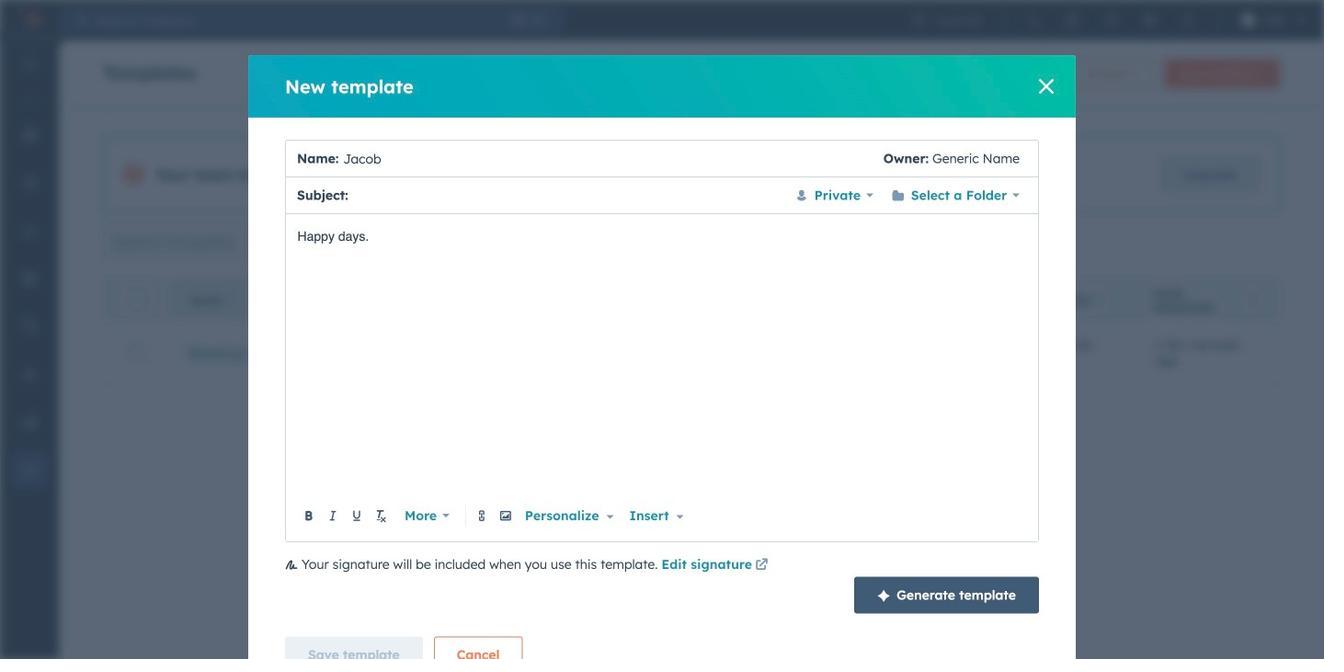 Task type: describe. For each thing, give the bounding box(es) containing it.
help image
[[1104, 13, 1119, 28]]

close image
[[1039, 79, 1054, 94]]

press to sort. image
[[1096, 293, 1103, 306]]

Search search field
[[103, 223, 320, 260]]

1 press to sort. element from the left
[[1096, 293, 1103, 309]]

press to sort. image
[[1250, 293, 1257, 306]]

Search HubSpot search field
[[88, 6, 506, 35]]



Task type: vqa. For each thing, say whether or not it's contained in the screenshot.
rightmost menu
yes



Task type: locate. For each thing, give the bounding box(es) containing it.
press to sort. element
[[1096, 293, 1103, 309], [1250, 293, 1257, 309]]

dialog
[[248, 55, 1076, 659]]

banner
[[103, 53, 1280, 88]]

0 horizontal spatial press to sort. element
[[1096, 293, 1103, 309]]

ascending sort. press to sort descending. image
[[228, 293, 235, 306]]

None text field
[[297, 225, 1027, 501]]

link opens in a new window image
[[755, 560, 768, 572]]

menu item
[[1174, 0, 1203, 40]]

None text field
[[339, 140, 884, 177]]

0 horizontal spatial menu
[[0, 40, 59, 613]]

settings image
[[1143, 13, 1157, 28]]

generic name image
[[1241, 13, 1256, 28]]

1 horizontal spatial press to sort. element
[[1250, 293, 1257, 309]]

marketplaces image
[[1066, 13, 1080, 28]]

1 horizontal spatial menu
[[900, 0, 1313, 40]]

link opens in a new window image
[[755, 555, 768, 577]]

2 press to sort. element from the left
[[1250, 293, 1257, 309]]

menu
[[900, 0, 1313, 40], [0, 40, 59, 613]]

ascending sort. press to sort descending. element
[[228, 293, 235, 309]]



